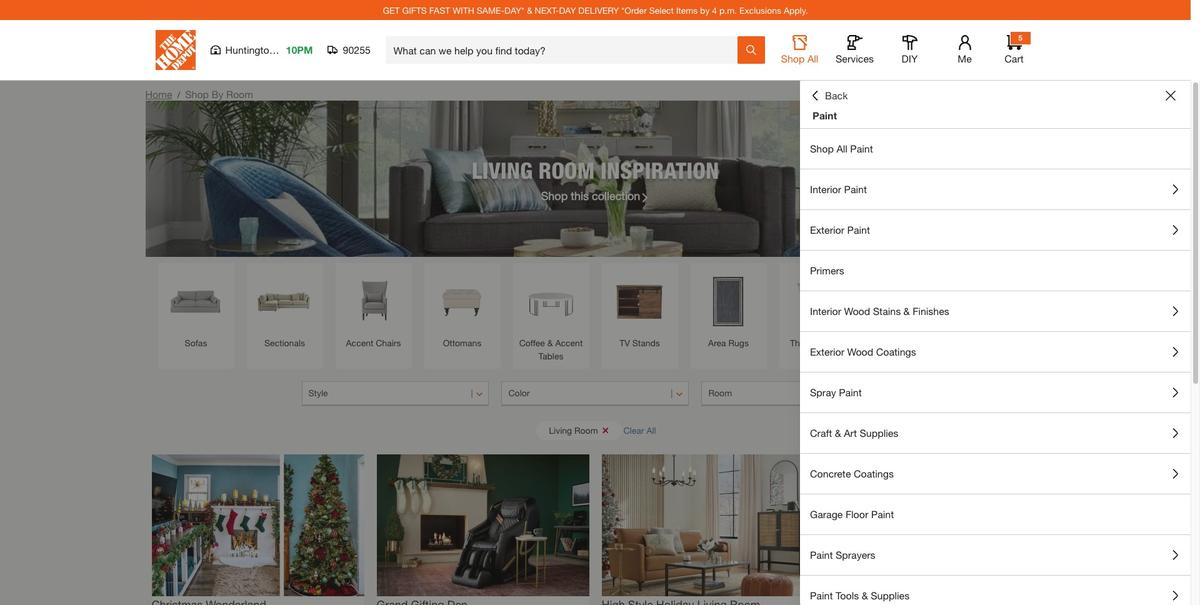 Task type: vqa. For each thing, say whether or not it's contained in the screenshot.
WE
no



Task type: locate. For each thing, give the bounding box(es) containing it.
spray paint button
[[800, 373, 1191, 413]]

paint
[[813, 109, 837, 121], [850, 143, 873, 154], [844, 183, 867, 195], [847, 224, 870, 236], [839, 386, 862, 398], [871, 508, 894, 520], [810, 549, 833, 561], [810, 589, 833, 601]]

1 vertical spatial living
[[549, 425, 572, 435]]

0 vertical spatial interior
[[810, 183, 841, 195]]

throw pillows image
[[785, 269, 849, 333]]

0 horizontal spatial accent
[[346, 338, 373, 348]]

throw left blankets
[[876, 338, 900, 348]]

& right stains
[[904, 305, 910, 317]]

living room
[[549, 425, 598, 435]]

exterior
[[810, 224, 844, 236], [810, 346, 844, 358]]

supplies inside button
[[860, 427, 898, 439]]

me
[[958, 53, 972, 64]]

throw blankets
[[876, 338, 936, 348]]

2 accent from the left
[[555, 338, 583, 348]]

menu containing shop all paint
[[800, 129, 1191, 605]]

interior for interior paint
[[810, 183, 841, 195]]

exterior up spray
[[810, 346, 844, 358]]

home
[[145, 88, 172, 100]]

2 vertical spatial all
[[647, 425, 656, 435]]

accent
[[346, 338, 373, 348], [555, 338, 583, 348]]

& inside coffee & accent tables
[[547, 338, 553, 348]]

room down color button
[[574, 425, 598, 435]]

throw pillows
[[790, 338, 844, 348]]

interior for interior wood stains & finishes
[[810, 305, 841, 317]]

wood for exterior
[[847, 346, 873, 358]]

1 exterior from the top
[[810, 224, 844, 236]]

same-
[[477, 5, 504, 15]]

floor
[[846, 508, 868, 520]]

delivery
[[578, 5, 619, 15]]

2 exterior from the top
[[810, 346, 844, 358]]

me button
[[945, 35, 985, 65]]

0 vertical spatial all
[[807, 53, 818, 64]]

living inside 'button'
[[549, 425, 572, 435]]

supplies right art
[[860, 427, 898, 439]]

stretchy image image
[[152, 454, 364, 596], [377, 454, 589, 596], [602, 454, 814, 596], [827, 454, 1039, 596]]

/
[[177, 89, 180, 100]]

sofas image
[[164, 269, 228, 333]]

throw left 'pillows'
[[790, 338, 814, 348]]

90255
[[343, 44, 371, 56]]

throw inside throw blankets link
[[876, 338, 900, 348]]

1 horizontal spatial living
[[549, 425, 572, 435]]

menu
[[800, 129, 1191, 605]]

all up the back button
[[807, 53, 818, 64]]

2 interior from the top
[[810, 305, 841, 317]]

exclusions
[[739, 5, 781, 15]]

0 horizontal spatial living
[[472, 157, 533, 183]]

interior paint button
[[800, 169, 1191, 209]]

paint right spray
[[839, 386, 862, 398]]

1 vertical spatial interior
[[810, 305, 841, 317]]

1 vertical spatial wood
[[847, 346, 873, 358]]

coatings down stains
[[876, 346, 916, 358]]

sectionals link
[[253, 269, 317, 349]]

5
[[1018, 33, 1022, 43]]

1 horizontal spatial accent
[[555, 338, 583, 348]]

this
[[571, 188, 589, 202]]

all inside clear all button
[[647, 425, 656, 435]]

0 horizontal spatial all
[[647, 425, 656, 435]]

0 vertical spatial living
[[472, 157, 533, 183]]

cart
[[1005, 53, 1024, 64]]

1 horizontal spatial throw
[[876, 338, 900, 348]]

all up interior paint
[[837, 143, 847, 154]]

1 vertical spatial exterior
[[810, 346, 844, 358]]

all inside shop all paint link
[[837, 143, 847, 154]]

by
[[212, 88, 223, 100]]

back
[[825, 89, 848, 101]]

ottomans image
[[430, 269, 494, 333]]

1 interior from the top
[[810, 183, 841, 195]]

paint left sprayers
[[810, 549, 833, 561]]

clear
[[624, 425, 644, 435]]

shop this collection link
[[541, 187, 650, 204]]

exterior wood coatings button
[[800, 332, 1191, 372]]

exterior up 'primers'
[[810, 224, 844, 236]]

gifts
[[402, 5, 427, 15]]

living room button
[[536, 421, 622, 440]]

throw for throw pillows
[[790, 338, 814, 348]]

shop down apply.
[[781, 53, 805, 64]]

clear all button
[[624, 419, 656, 442]]

shop up interior paint
[[810, 143, 834, 154]]

1 vertical spatial all
[[837, 143, 847, 154]]

art
[[844, 427, 857, 439]]

supplies for craft & art supplies
[[860, 427, 898, 439]]

coatings
[[876, 346, 916, 358], [854, 468, 894, 479]]

all
[[807, 53, 818, 64], [837, 143, 847, 154], [647, 425, 656, 435]]

supplies inside button
[[871, 589, 909, 601]]

shop for shop all
[[781, 53, 805, 64]]

finishes
[[913, 305, 949, 317]]

interior paint
[[810, 183, 867, 195]]

all inside shop all button
[[807, 53, 818, 64]]

coatings right concrete
[[854, 468, 894, 479]]

room
[[226, 88, 253, 100], [538, 157, 595, 183], [708, 388, 732, 398], [574, 425, 598, 435]]

blankets
[[902, 338, 936, 348]]

coffee & accent tables link
[[519, 269, 583, 363]]

0 vertical spatial exterior
[[810, 224, 844, 236]]

wood right 'pillows'
[[847, 346, 873, 358]]

1 throw from the left
[[790, 338, 814, 348]]

wood left stains
[[844, 305, 870, 317]]

with
[[453, 5, 474, 15]]

supplies right tools
[[871, 589, 909, 601]]

room inside room button
[[708, 388, 732, 398]]

& up tables
[[547, 338, 553, 348]]

shop inside button
[[781, 53, 805, 64]]

2 throw from the left
[[876, 338, 900, 348]]

room down area
[[708, 388, 732, 398]]

paint down shop all paint
[[844, 183, 867, 195]]

stands
[[632, 338, 660, 348]]

1 stretchy image image from the left
[[152, 454, 364, 596]]

1 horizontal spatial all
[[807, 53, 818, 64]]

get
[[383, 5, 400, 15]]

accent left chairs
[[346, 338, 373, 348]]

1 vertical spatial supplies
[[871, 589, 909, 601]]

shop left this
[[541, 188, 568, 202]]

supplies for paint tools & supplies
[[871, 589, 909, 601]]

wood for interior
[[844, 305, 870, 317]]

by
[[700, 5, 710, 15]]

& left art
[[835, 427, 841, 439]]

next-
[[535, 5, 559, 15]]

paint sprayers
[[810, 549, 875, 561]]

concrete coatings
[[810, 468, 894, 479]]

accent up tables
[[555, 338, 583, 348]]

throw inside throw pillows link
[[790, 338, 814, 348]]

sectionals image
[[253, 269, 317, 333]]

coffee & accent tables image
[[519, 269, 583, 333]]

& right tools
[[862, 589, 868, 601]]

0 vertical spatial supplies
[[860, 427, 898, 439]]

shop this collection
[[541, 188, 640, 202]]

spray
[[810, 386, 836, 398]]

supplies
[[860, 427, 898, 439], [871, 589, 909, 601]]

paint left tools
[[810, 589, 833, 601]]

0 vertical spatial wood
[[844, 305, 870, 317]]

interior up exterior paint
[[810, 183, 841, 195]]

shop all paint
[[810, 143, 873, 154]]

diy button
[[890, 35, 930, 65]]

0 horizontal spatial throw
[[790, 338, 814, 348]]

throw blankets image
[[874, 269, 938, 333]]

huntington
[[225, 44, 275, 56]]

interior
[[810, 183, 841, 195], [810, 305, 841, 317]]

1 vertical spatial coatings
[[854, 468, 894, 479]]

the home depot logo image
[[155, 30, 195, 70]]

living
[[472, 157, 533, 183], [549, 425, 572, 435]]

1 accent from the left
[[346, 338, 373, 348]]

all for shop all paint
[[837, 143, 847, 154]]

chairs
[[376, 338, 401, 348]]

all right clear
[[647, 425, 656, 435]]

fast
[[429, 5, 450, 15]]

accent inside coffee & accent tables
[[555, 338, 583, 348]]

exterior paint button
[[800, 210, 1191, 250]]

area rugs image
[[697, 269, 760, 333]]

all for shop all
[[807, 53, 818, 64]]

interior up 'pillows'
[[810, 305, 841, 317]]

exterior wood coatings
[[810, 346, 916, 358]]

inspiration
[[601, 157, 719, 183]]

park
[[278, 44, 298, 56]]

2 horizontal spatial all
[[837, 143, 847, 154]]



Task type: describe. For each thing, give the bounding box(es) containing it.
paint tools & supplies button
[[800, 576, 1191, 605]]

living for living room
[[549, 425, 572, 435]]

concrete coatings button
[[800, 454, 1191, 494]]

paint inside button
[[810, 589, 833, 601]]

0 vertical spatial coatings
[[876, 346, 916, 358]]

throw for throw blankets
[[876, 338, 900, 348]]

living for living room inspiration
[[472, 157, 533, 183]]

ottomans
[[443, 338, 481, 348]]

primers link
[[800, 251, 1191, 291]]

coffee & accent tables
[[519, 338, 583, 361]]

garage floor paint
[[810, 508, 894, 520]]

craft & art supplies
[[810, 427, 898, 439]]

4 stretchy image image from the left
[[827, 454, 1039, 596]]

style button
[[302, 381, 489, 406]]

interior wood stains & finishes
[[810, 305, 949, 317]]

garage floor paint link
[[800, 494, 1191, 534]]

color
[[508, 388, 530, 398]]

sofas
[[185, 338, 207, 348]]

exterior paint
[[810, 224, 870, 236]]

room inside the living room 'button'
[[574, 425, 598, 435]]

exterior for exterior wood coatings
[[810, 346, 844, 358]]

tv stands image
[[608, 269, 672, 333]]

What can we help you find today? search field
[[393, 37, 737, 63]]

exterior for exterior paint
[[810, 224, 844, 236]]

home / shop by room
[[145, 88, 253, 100]]

pillows
[[817, 338, 844, 348]]

rugs
[[728, 338, 749, 348]]

shop all paint link
[[800, 129, 1191, 169]]

back button
[[810, 89, 848, 102]]

tv stands link
[[608, 269, 672, 349]]

*order
[[621, 5, 647, 15]]

stains
[[873, 305, 901, 317]]

drawer close image
[[1166, 91, 1176, 101]]

tv
[[620, 338, 630, 348]]

room button
[[702, 381, 889, 406]]

shop all button
[[780, 35, 820, 65]]

paint up interior paint
[[850, 143, 873, 154]]

cart 5
[[1005, 33, 1024, 64]]

garage
[[810, 508, 843, 520]]

diy
[[902, 53, 918, 64]]

tv stands
[[620, 338, 660, 348]]

craft & art supplies button
[[800, 413, 1191, 453]]

feedback link image
[[1183, 211, 1200, 279]]

get gifts fast with same-day* & next-day delivery *order select items by 4 p.m. exclusions apply.
[[383, 5, 808, 15]]

area rugs link
[[697, 269, 760, 349]]

area
[[708, 338, 726, 348]]

2 stretchy image image from the left
[[377, 454, 589, 596]]

apply.
[[784, 5, 808, 15]]

shop for shop this collection
[[541, 188, 568, 202]]

collection
[[592, 188, 640, 202]]

paint down interior paint
[[847, 224, 870, 236]]

craft
[[810, 427, 832, 439]]

p.m.
[[719, 5, 737, 15]]

shop for shop all paint
[[810, 143, 834, 154]]

all for clear all
[[647, 425, 656, 435]]

area rugs
[[708, 338, 749, 348]]

paint right the floor
[[871, 508, 894, 520]]

paint down the back button
[[813, 109, 837, 121]]

items
[[676, 5, 698, 15]]

3 stretchy image image from the left
[[602, 454, 814, 596]]

services
[[836, 53, 874, 64]]

& right day*
[[527, 5, 532, 15]]

throw pillows link
[[785, 269, 849, 349]]

tables
[[538, 351, 563, 361]]

4
[[712, 5, 717, 15]]

concrete
[[810, 468, 851, 479]]

huntington park
[[225, 44, 298, 56]]

day
[[559, 5, 576, 15]]

accent chairs
[[346, 338, 401, 348]]

shop all
[[781, 53, 818, 64]]

ottomans link
[[430, 269, 494, 349]]

& inside craft & art supplies button
[[835, 427, 841, 439]]

accent chairs link
[[342, 269, 405, 349]]

accent chairs image
[[342, 269, 405, 333]]

interior wood stains & finishes button
[[800, 291, 1191, 331]]

style
[[308, 388, 328, 398]]

paint sprayers button
[[800, 535, 1191, 575]]

shop right /
[[185, 88, 209, 100]]

services button
[[835, 35, 875, 65]]

day*
[[504, 5, 524, 15]]

living room inspiration
[[472, 157, 719, 183]]

& inside paint tools & supplies button
[[862, 589, 868, 601]]

tools
[[836, 589, 859, 601]]

sprayers
[[836, 549, 875, 561]]

sectionals
[[264, 338, 305, 348]]

throw blankets link
[[874, 269, 938, 349]]

clear all
[[624, 425, 656, 435]]

room up this
[[538, 157, 595, 183]]

& inside the interior wood stains & finishes button
[[904, 305, 910, 317]]

sofas link
[[164, 269, 228, 349]]

room right by
[[226, 88, 253, 100]]

home link
[[145, 88, 172, 100]]

curtains & drapes image
[[963, 269, 1027, 333]]

paint tools & supplies
[[810, 589, 909, 601]]

select
[[649, 5, 674, 15]]

coffee
[[519, 338, 545, 348]]



